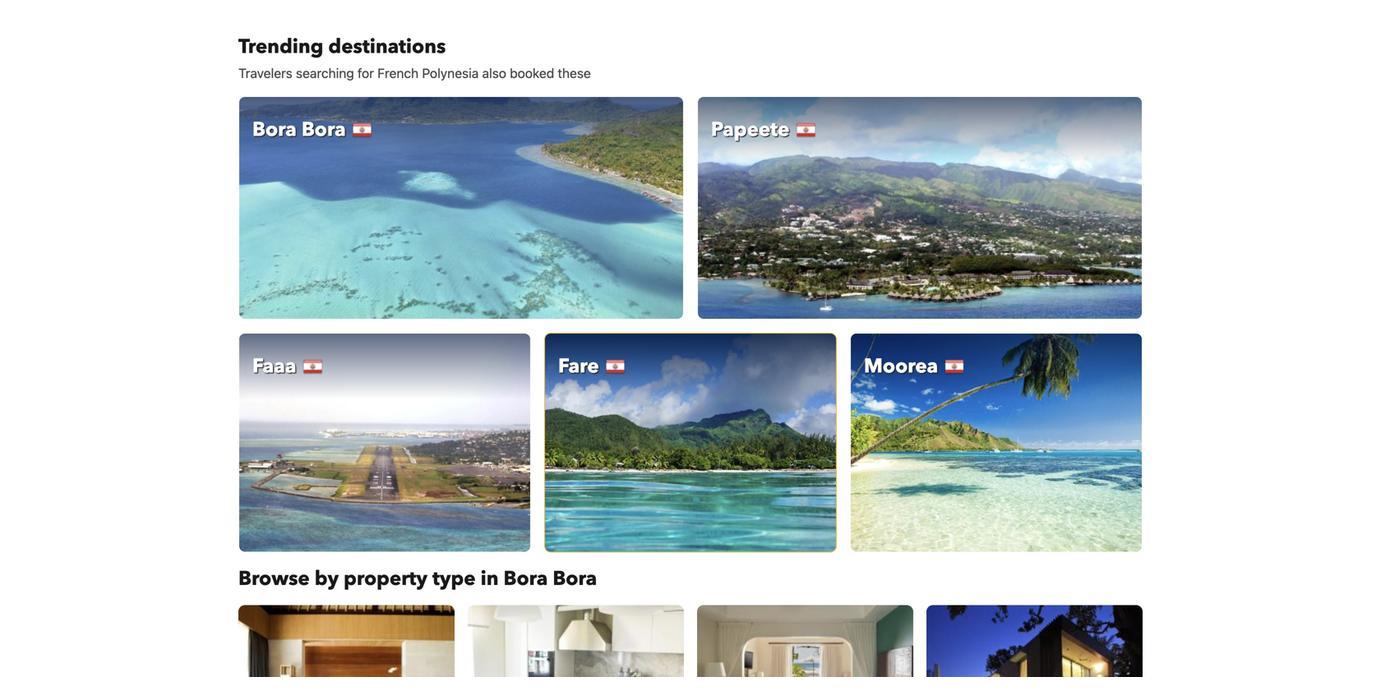 Task type: describe. For each thing, give the bounding box(es) containing it.
polynesia
[[422, 65, 479, 81]]

trending
[[238, 33, 323, 60]]

these
[[558, 65, 591, 81]]

papeete
[[711, 116, 790, 143]]

papeete link
[[697, 96, 1143, 320]]

trending destinations travelers searching for french polynesia also booked these
[[238, 33, 591, 81]]

bora bora
[[252, 116, 346, 143]]

searching
[[296, 65, 354, 81]]

by
[[315, 566, 339, 593]]

fare
[[558, 353, 599, 380]]

property
[[344, 566, 428, 593]]

fare link
[[544, 333, 837, 553]]

also
[[482, 65, 506, 81]]

type
[[432, 566, 476, 593]]



Task type: vqa. For each thing, say whether or not it's contained in the screenshot.
SEE AVAILABILITY link corresponding to Apartments
no



Task type: locate. For each thing, give the bounding box(es) containing it.
bora bora link
[[238, 96, 684, 320]]

faaa
[[252, 353, 296, 380]]

faaa link
[[238, 333, 531, 553]]

browse by property type in bora bora
[[238, 566, 597, 593]]

browse
[[238, 566, 310, 593]]

travelers
[[238, 65, 293, 81]]

in
[[481, 566, 499, 593]]

bora
[[252, 116, 297, 143], [302, 116, 346, 143], [504, 566, 548, 593], [553, 566, 597, 593]]

moorea
[[864, 353, 938, 380]]

destinations
[[328, 33, 446, 60]]

french
[[378, 65, 419, 81]]

for
[[358, 65, 374, 81]]

moorea link
[[850, 333, 1143, 553]]

booked
[[510, 65, 554, 81]]



